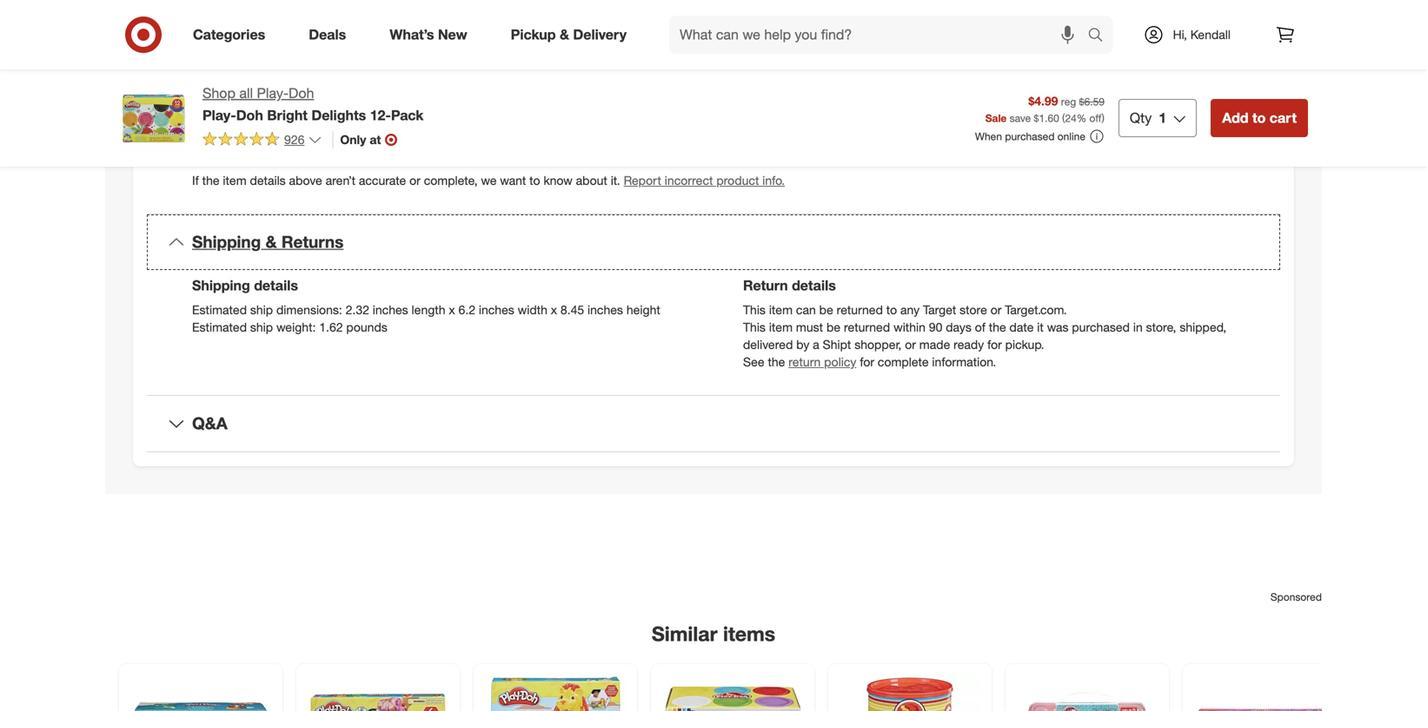 Task type: locate. For each thing, give the bounding box(es) containing it.
1 horizontal spatial inches
[[479, 303, 514, 318]]

store,
[[1146, 320, 1177, 335]]

(dpci)
[[271, 64, 308, 79]]

purchased down $
[[1005, 130, 1055, 143]]

1 vertical spatial ship
[[250, 320, 273, 335]]

return
[[743, 277, 788, 294]]

dimensions:
[[276, 303, 342, 318]]

x left 6.2
[[449, 303, 455, 318]]

00-
[[340, 64, 358, 79]]

1 vertical spatial doh
[[236, 107, 263, 124]]

1 vertical spatial purchased
[[1072, 320, 1130, 335]]

%
[[1077, 112, 1087, 125]]

sponsored
[[1271, 591, 1322, 604]]

play- up bright
[[257, 85, 289, 102]]

0 vertical spatial :
[[308, 64, 311, 79]]

1 vertical spatial shipping
[[192, 277, 250, 294]]

estimated
[[192, 303, 247, 318], [192, 320, 247, 335]]

0 horizontal spatial for
[[860, 355, 875, 370]]

when purchased online
[[975, 130, 1086, 143]]

target.com.
[[1005, 303, 1067, 318]]

the right the of
[[989, 320, 1006, 335]]

2 vertical spatial to
[[887, 303, 897, 318]]

1 horizontal spatial &
[[560, 26, 569, 43]]

ship left weight: at the top left
[[250, 320, 273, 335]]

a
[[813, 337, 820, 353]]

inches right 6.2
[[479, 303, 514, 318]]

return policy link
[[789, 355, 857, 370]]

weight:
[[276, 320, 316, 335]]

or right store
[[991, 303, 1002, 318]]

at
[[370, 132, 381, 147]]

height
[[627, 303, 660, 318]]

shipping down if
[[192, 232, 261, 252]]

1 horizontal spatial the
[[768, 355, 785, 370]]

be
[[819, 303, 834, 318], [827, 320, 841, 335]]

$4.99
[[1029, 94, 1058, 109]]

$4.99 reg $6.59 sale save $ 1.60 ( 24 % off )
[[986, 94, 1105, 125]]

by
[[797, 337, 810, 353]]

2 vertical spatial the
[[768, 355, 785, 370]]

know
[[544, 173, 573, 188]]

0 vertical spatial estimated
[[192, 303, 247, 318]]

play- down "shop"
[[203, 107, 236, 124]]

1 shipping from the top
[[192, 232, 261, 252]]

0 vertical spatial this
[[743, 303, 766, 318]]

be up shipt
[[827, 320, 841, 335]]

1 horizontal spatial purchased
[[1072, 320, 1130, 335]]

play-doh retro classic can collection - 12pk image
[[662, 675, 804, 712]]

2 horizontal spatial to
[[1253, 110, 1266, 126]]

What can we help you find? suggestions appear below search field
[[669, 16, 1092, 54]]

0 horizontal spatial doh
[[236, 107, 263, 124]]

be right can
[[819, 303, 834, 318]]

origin : imported
[[192, 117, 284, 132]]

0 horizontal spatial or
[[410, 173, 421, 188]]

estimated down shipping & returns
[[192, 303, 247, 318]]

or down within
[[905, 337, 916, 353]]

0 horizontal spatial &
[[266, 232, 277, 252]]

shopper,
[[855, 337, 902, 353]]

to left any
[[887, 303, 897, 318]]

0 horizontal spatial inches
[[373, 303, 408, 318]]

only at
[[340, 132, 381, 147]]

1.62
[[319, 320, 343, 335]]

pounds
[[346, 320, 388, 335]]

item up delivered
[[769, 320, 793, 335]]

1 horizontal spatial to
[[887, 303, 897, 318]]

what's new link
[[375, 16, 489, 54]]

3 inches from the left
[[588, 303, 623, 318]]

delivered
[[743, 337, 793, 353]]

about
[[576, 173, 608, 188]]

item right if
[[223, 173, 247, 188]]

want
[[500, 173, 526, 188]]

1 horizontal spatial for
[[988, 337, 1002, 353]]

play-
[[257, 85, 289, 102], [203, 107, 236, 124]]

0 horizontal spatial play-
[[203, 107, 236, 124]]

2 shipping from the top
[[192, 277, 250, 294]]

made
[[920, 337, 950, 353]]

1 vertical spatial or
[[991, 303, 1002, 318]]

2 vertical spatial or
[[905, 337, 916, 353]]

ship left 'dimensions:'
[[250, 303, 273, 318]]

or
[[410, 173, 421, 188], [991, 303, 1002, 318], [905, 337, 916, 353]]

1 vertical spatial :
[[227, 117, 231, 132]]

2 horizontal spatial inches
[[588, 303, 623, 318]]

play-doh growin' mane lion and friends image
[[484, 675, 627, 712]]

details inside return details this item can be returned to any target store or target.com. this item must be returned within 90 days of the date it was purchased in store, shipped, delivered by a shipt shopper, or made ready for pickup. see the return policy for complete information.
[[792, 277, 836, 294]]

1 vertical spatial estimated
[[192, 320, 247, 335]]

item left can
[[769, 303, 793, 318]]

cart
[[1270, 110, 1297, 126]]

shipping inside shipping details estimated ship dimensions: 2.32 inches length x 6.2 inches width x 8.45 inches height estimated ship weight: 1.62 pounds
[[192, 277, 250, 294]]

doh down all
[[236, 107, 263, 124]]

0 vertical spatial or
[[410, 173, 421, 188]]

0 vertical spatial purchased
[[1005, 130, 1055, 143]]

the right if
[[202, 173, 220, 188]]

&
[[560, 26, 569, 43], [266, 232, 277, 252]]

this up delivered
[[743, 320, 766, 335]]

we
[[481, 173, 497, 188]]

this down return
[[743, 303, 766, 318]]

date
[[1010, 320, 1034, 335]]

& right 'pickup'
[[560, 26, 569, 43]]

details left "above" at left top
[[250, 173, 286, 188]]

return details this item can be returned to any target store or target.com. this item must be returned within 90 days of the date it was purchased in store, shipped, delivered by a shipt shopper, or made ready for pickup. see the return policy for complete information.
[[743, 277, 1227, 370]]

for down shopper,
[[860, 355, 875, 370]]

0 vertical spatial to
[[1253, 110, 1266, 126]]

complete
[[878, 355, 929, 370]]

& for pickup
[[560, 26, 569, 43]]

0 vertical spatial item
[[223, 173, 247, 188]]

& inside pickup & delivery link
[[560, 26, 569, 43]]

purchased left the in
[[1072, 320, 1130, 335]]

086-
[[315, 64, 340, 79]]

accurate
[[359, 173, 406, 188]]

1 inches from the left
[[373, 303, 408, 318]]

details up 'dimensions:'
[[254, 277, 298, 294]]

& left returns
[[266, 232, 277, 252]]

:
[[308, 64, 311, 79], [227, 117, 231, 132]]

to
[[1253, 110, 1266, 126], [530, 173, 540, 188], [887, 303, 897, 318]]

estimated left weight: at the top left
[[192, 320, 247, 335]]

0 horizontal spatial the
[[202, 173, 220, 188]]

x left 8.45
[[551, 303, 557, 318]]

1 horizontal spatial play-
[[257, 85, 289, 102]]

shipping inside dropdown button
[[192, 232, 261, 252]]

shipped,
[[1180, 320, 1227, 335]]

shipping
[[192, 232, 261, 252], [192, 277, 250, 294]]

0 vertical spatial &
[[560, 26, 569, 43]]

can
[[796, 303, 816, 318]]

2.32
[[346, 303, 369, 318]]

inches up pounds
[[373, 303, 408, 318]]

delights
[[312, 107, 366, 124]]

for
[[988, 337, 1002, 353], [860, 355, 875, 370]]

to right add
[[1253, 110, 1266, 126]]

inches
[[373, 303, 408, 318], [479, 303, 514, 318], [588, 303, 623, 318]]

shipping for shipping details estimated ship dimensions: 2.32 inches length x 6.2 inches width x 8.45 inches height estimated ship weight: 1.62 pounds
[[192, 277, 250, 294]]

add to cart button
[[1211, 99, 1308, 137]]

: left 086-
[[308, 64, 311, 79]]

inches right 8.45
[[588, 303, 623, 318]]

1 horizontal spatial doh
[[289, 85, 314, 102]]

this
[[743, 303, 766, 318], [743, 320, 766, 335]]

number
[[221, 64, 268, 79]]

online
[[1058, 130, 1086, 143]]

ship
[[250, 303, 273, 318], [250, 320, 273, 335]]

similar items region
[[105, 522, 1347, 712]]

or right "accurate"
[[410, 173, 421, 188]]

0 horizontal spatial :
[[227, 117, 231, 132]]

0 horizontal spatial to
[[530, 173, 540, 188]]

the
[[202, 173, 220, 188], [989, 320, 1006, 335], [768, 355, 785, 370]]

)
[[1102, 112, 1105, 125]]

info.
[[763, 173, 785, 188]]

must
[[796, 320, 823, 335]]

$
[[1034, 112, 1039, 125]]

details inside shipping details estimated ship dimensions: 2.32 inches length x 6.2 inches width x 8.45 inches height estimated ship weight: 1.62 pounds
[[254, 277, 298, 294]]

1 horizontal spatial x
[[551, 303, 557, 318]]

: left imported
[[227, 117, 231, 132]]

8.45
[[561, 303, 584, 318]]

1 this from the top
[[743, 303, 766, 318]]

details up can
[[792, 277, 836, 294]]

new
[[438, 26, 467, 43]]

0 vertical spatial ship
[[250, 303, 273, 318]]

play-doh academy activity case image
[[1016, 675, 1159, 712]]

image of play-doh bright delights 12-pack image
[[119, 83, 189, 153]]

1 vertical spatial this
[[743, 320, 766, 335]]

1 vertical spatial returned
[[844, 320, 890, 335]]

1 vertical spatial the
[[989, 320, 1006, 335]]

shipping down shipping & returns
[[192, 277, 250, 294]]

0 vertical spatial shipping
[[192, 232, 261, 252]]

pickup
[[511, 26, 556, 43]]

0 horizontal spatial purchased
[[1005, 130, 1055, 143]]

to inside return details this item can be returned to any target store or target.com. this item must be returned within 90 days of the date it was purchased in store, shipped, delivered by a shipt shopper, or made ready for pickup. see the return policy for complete information.
[[887, 303, 897, 318]]

the down delivered
[[768, 355, 785, 370]]

deals
[[309, 26, 346, 43]]

24
[[1065, 112, 1077, 125]]

to right want
[[530, 173, 540, 188]]

1 vertical spatial play-
[[203, 107, 236, 124]]

1 horizontal spatial or
[[905, 337, 916, 353]]

0 horizontal spatial x
[[449, 303, 455, 318]]

details
[[250, 173, 286, 188], [254, 277, 298, 294], [792, 277, 836, 294]]

days
[[946, 320, 972, 335]]

purchased inside return details this item can be returned to any target store or target.com. this item must be returned within 90 days of the date it was purchased in store, shipped, delivered by a shipt shopper, or made ready for pickup. see the return policy for complete information.
[[1072, 320, 1130, 335]]

doh down (dpci)
[[289, 85, 314, 102]]

6.2
[[459, 303, 476, 318]]

1 vertical spatial &
[[266, 232, 277, 252]]

& inside "shipping & returns" dropdown button
[[266, 232, 277, 252]]

for right ready
[[988, 337, 1002, 353]]

2 inches from the left
[[479, 303, 514, 318]]

add to cart
[[1222, 110, 1297, 126]]

any
[[901, 303, 920, 318]]

0 vertical spatial doh
[[289, 85, 314, 102]]

x
[[449, 303, 455, 318], [551, 303, 557, 318]]

1 vertical spatial for
[[860, 355, 875, 370]]

sale
[[986, 112, 1007, 125]]



Task type: describe. For each thing, give the bounding box(es) containing it.
2 horizontal spatial or
[[991, 303, 1002, 318]]

1 x from the left
[[449, 303, 455, 318]]

similar
[[652, 622, 718, 647]]

shop all play-doh play-doh bright delights 12-pack
[[203, 85, 424, 124]]

1.60
[[1039, 112, 1060, 125]]

pack
[[391, 107, 424, 124]]

complete,
[[424, 173, 478, 188]]

pickup.
[[1006, 337, 1045, 353]]

hi,
[[1173, 27, 1187, 42]]

it.
[[611, 173, 620, 188]]

search
[[1080, 28, 1122, 45]]

0 vertical spatial for
[[988, 337, 1002, 353]]

if the item details above aren't accurate or complete, we want to know about it. report incorrect product info.
[[192, 173, 785, 188]]

categories link
[[178, 16, 287, 54]]

search button
[[1080, 16, 1122, 57]]

report
[[624, 173, 661, 188]]

1 estimated from the top
[[192, 303, 247, 318]]

only
[[340, 132, 366, 147]]

90
[[929, 320, 943, 335]]

shipping details estimated ship dimensions: 2.32 inches length x 6.2 inches width x 8.45 inches height estimated ship weight: 1.62 pounds
[[192, 277, 660, 335]]

926 link
[[203, 131, 322, 151]]

delivery
[[573, 26, 627, 43]]

ready
[[954, 337, 984, 353]]

details for shipping
[[254, 277, 298, 294]]

& for shipping
[[266, 232, 277, 252]]

926
[[284, 132, 305, 147]]

items
[[723, 622, 776, 647]]

qty 1
[[1130, 110, 1167, 126]]

shipping & returns
[[192, 232, 344, 252]]

incorrect
[[665, 173, 713, 188]]

details for return
[[792, 277, 836, 294]]

bright
[[267, 107, 308, 124]]

was
[[1047, 320, 1069, 335]]

8366
[[358, 64, 385, 79]]

see
[[743, 355, 765, 370]]

origin
[[192, 117, 227, 132]]

play-doh sparkle compound collection image
[[1194, 675, 1336, 712]]

1 horizontal spatial :
[[308, 64, 311, 79]]

item
[[192, 64, 218, 79]]

of
[[975, 320, 986, 335]]

categories
[[193, 26, 265, 43]]

2 this from the top
[[743, 320, 766, 335]]

play-doh wild animals mixing kit image
[[307, 675, 449, 712]]

play-doh case of imagination image
[[130, 675, 272, 712]]

length
[[412, 303, 446, 318]]

information.
[[932, 355, 996, 370]]

shipt
[[823, 337, 851, 353]]

above
[[289, 173, 322, 188]]

1 ship from the top
[[250, 303, 273, 318]]

2 x from the left
[[551, 303, 557, 318]]

0 vertical spatial the
[[202, 173, 220, 188]]

0 vertical spatial play-
[[257, 85, 289, 102]]

item number (dpci) : 086-00-8366
[[192, 64, 385, 79]]

2 horizontal spatial the
[[989, 320, 1006, 335]]

it
[[1037, 320, 1044, 335]]

q&a button
[[147, 397, 1281, 452]]

to inside add to cart button
[[1253, 110, 1266, 126]]

if
[[192, 173, 199, 188]]

1
[[1159, 110, 1167, 126]]

similar items
[[652, 622, 776, 647]]

2 ship from the top
[[250, 320, 273, 335]]

play-doh classic canister retro set with 6 non-toxic colors image
[[839, 675, 981, 712]]

kendall
[[1191, 27, 1231, 42]]

imported
[[234, 117, 284, 132]]

report incorrect product info. button
[[624, 172, 785, 190]]

pickup & delivery link
[[496, 16, 649, 54]]

return
[[789, 355, 821, 370]]

1 vertical spatial to
[[530, 173, 540, 188]]

2 estimated from the top
[[192, 320, 247, 335]]

1 vertical spatial item
[[769, 303, 793, 318]]

returns
[[282, 232, 344, 252]]

0 vertical spatial returned
[[837, 303, 883, 318]]

shipping for shipping & returns
[[192, 232, 261, 252]]

when
[[975, 130, 1002, 143]]

all
[[239, 85, 253, 102]]

what's
[[390, 26, 434, 43]]

hi, kendall
[[1173, 27, 1231, 42]]

within
[[894, 320, 926, 335]]

aren't
[[326, 173, 356, 188]]

width
[[518, 303, 548, 318]]

(
[[1062, 112, 1065, 125]]

shop
[[203, 85, 236, 102]]

12-
[[370, 107, 391, 124]]

reg
[[1061, 95, 1077, 108]]

0 vertical spatial be
[[819, 303, 834, 318]]

product
[[717, 173, 759, 188]]

1 vertical spatial be
[[827, 320, 841, 335]]

2 vertical spatial item
[[769, 320, 793, 335]]

$6.59
[[1079, 95, 1105, 108]]

target
[[923, 303, 957, 318]]

off
[[1090, 112, 1102, 125]]



Task type: vqa. For each thing, say whether or not it's contained in the screenshot.
bottom purchased
yes



